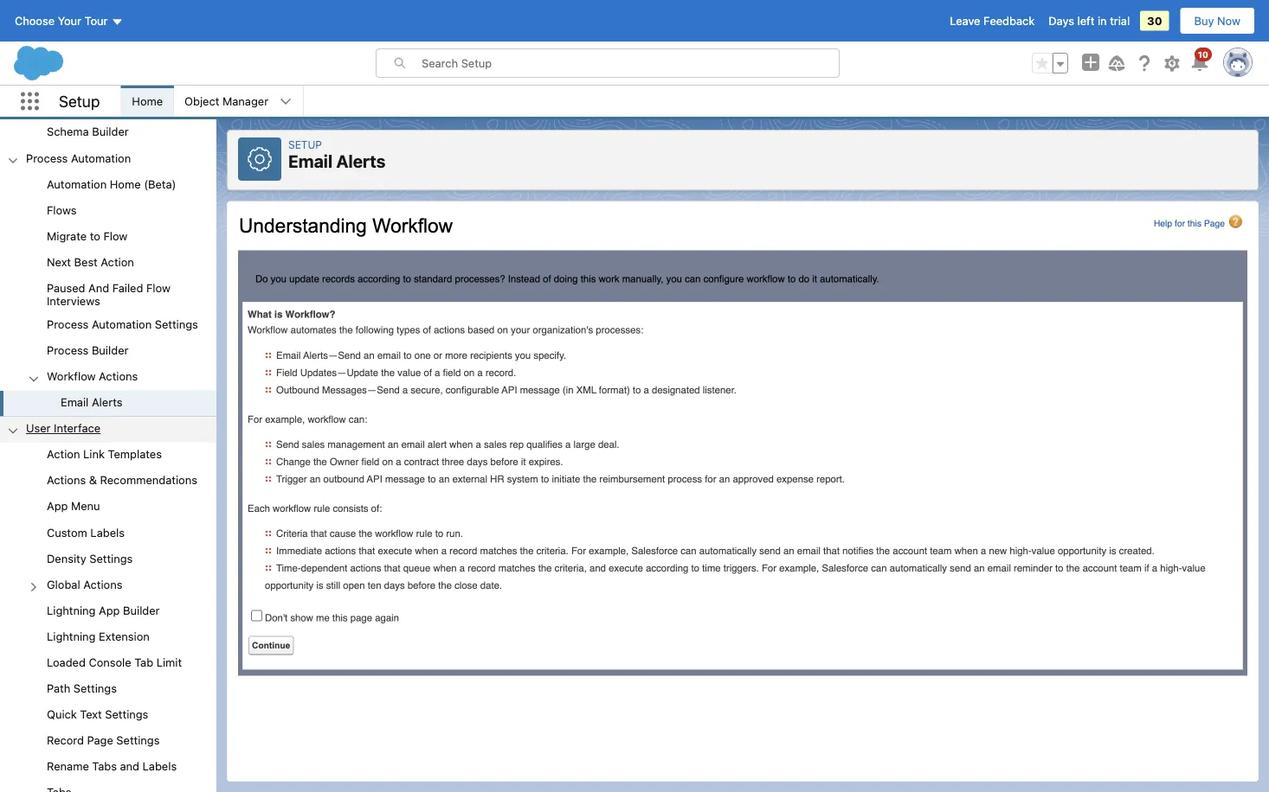 Task type: vqa. For each thing, say whether or not it's contained in the screenshot.
12:03 associated with David Adelson (Sample)
no



Task type: describe. For each thing, give the bounding box(es) containing it.
lightning app builder
[[47, 604, 160, 617]]

days left in trial
[[1049, 14, 1130, 27]]

process automation tree item
[[0, 146, 216, 417]]

10 button
[[1189, 48, 1212, 74]]

leave
[[950, 14, 980, 27]]

actions & recommendations
[[47, 474, 197, 487]]

home link
[[122, 86, 173, 117]]

interviews
[[47, 294, 100, 307]]

failed
[[112, 282, 143, 294]]

workflow actions tree item
[[0, 365, 216, 417]]

next best action
[[47, 255, 134, 268]]

action link templates
[[47, 448, 162, 461]]

next best action link
[[47, 255, 134, 271]]

global actions link
[[47, 578, 122, 594]]

tour
[[84, 14, 108, 27]]

buy now button
[[1180, 7, 1255, 35]]

link
[[83, 448, 105, 461]]

path
[[47, 682, 70, 695]]

paused
[[47, 282, 85, 294]]

text
[[80, 708, 102, 721]]

leave feedback
[[950, 14, 1035, 27]]

user interface link
[[26, 422, 101, 438]]

path settings
[[47, 682, 117, 695]]

density
[[47, 552, 86, 565]]

schema
[[47, 125, 89, 138]]

home inside process automation tree item
[[110, 177, 141, 190]]

actions for global
[[83, 578, 122, 591]]

group for process automation
[[0, 172, 216, 417]]

process automation settings
[[47, 318, 198, 331]]

object
[[185, 95, 219, 108]]

setup for setup
[[59, 92, 100, 111]]

console
[[89, 656, 131, 669]]

page
[[87, 734, 113, 747]]

builder for process builder
[[92, 344, 128, 357]]

email inside setup email alerts
[[288, 151, 332, 171]]

choose your tour
[[15, 14, 108, 27]]

manager
[[222, 95, 268, 108]]

and
[[88, 282, 109, 294]]

user
[[26, 422, 51, 435]]

menu
[[71, 500, 100, 513]]

flow inside migrate to flow "link"
[[103, 229, 128, 242]]

30
[[1147, 14, 1162, 27]]

custom
[[47, 526, 87, 539]]

path settings link
[[47, 682, 117, 698]]

0 vertical spatial group
[[1032, 53, 1068, 74]]

quick
[[47, 708, 77, 721]]

actions for workflow
[[99, 370, 138, 383]]

quick text settings link
[[47, 708, 148, 724]]

limit
[[156, 656, 182, 669]]

quick text settings
[[47, 708, 148, 721]]

0 vertical spatial home
[[132, 95, 163, 108]]

process for process automation
[[26, 151, 68, 164]]

templates
[[108, 448, 162, 461]]

process builder link
[[47, 344, 128, 360]]

action inside user interface tree item
[[47, 448, 80, 461]]

app menu link
[[47, 500, 100, 516]]

(beta)
[[144, 177, 176, 190]]

lightning extension
[[47, 630, 150, 643]]

automation home (beta)
[[47, 177, 176, 190]]

10
[[1198, 49, 1209, 59]]

object manager
[[185, 95, 268, 108]]

paused and failed flow interviews link
[[47, 282, 216, 307]]

lightning extension link
[[47, 630, 150, 646]]

interface
[[54, 422, 101, 435]]

process automation
[[26, 151, 131, 164]]

migrate to flow
[[47, 229, 128, 242]]

rename tabs and labels link
[[47, 761, 177, 776]]

extension
[[99, 630, 150, 643]]

record
[[47, 734, 84, 747]]

1 vertical spatial app
[[99, 604, 120, 617]]

rename tabs and labels
[[47, 761, 177, 774]]

Search Setup text field
[[422, 49, 839, 77]]

settings for automation
[[155, 318, 198, 331]]

email alerts tree item
[[0, 391, 216, 417]]

setup email alerts
[[288, 139, 385, 171]]

lightning app builder link
[[47, 604, 160, 620]]

0 vertical spatial app
[[47, 500, 68, 513]]

automation for process automation
[[71, 151, 131, 164]]

record page settings
[[47, 734, 160, 747]]

custom labels
[[47, 526, 125, 539]]

best
[[74, 255, 98, 268]]

automation for process automation settings
[[92, 318, 152, 331]]

loaded
[[47, 656, 86, 669]]

record page settings link
[[47, 734, 160, 750]]

in
[[1098, 14, 1107, 27]]

alerts inside setup email alerts
[[336, 151, 385, 171]]

action link templates link
[[47, 448, 162, 464]]

picklist value sets image
[[0, 94, 216, 120]]



Task type: locate. For each thing, give the bounding box(es) containing it.
1 horizontal spatial flow
[[146, 282, 170, 294]]

tabs
[[92, 761, 117, 774]]

group containing automation home (beta)
[[0, 172, 216, 417]]

1 vertical spatial builder
[[92, 344, 128, 357]]

0 vertical spatial labels
[[90, 526, 125, 539]]

lightning for lightning extension
[[47, 630, 96, 643]]

your
[[58, 14, 81, 27]]

process automation settings link
[[47, 318, 198, 334]]

settings up quick text settings
[[73, 682, 117, 695]]

flows link
[[47, 203, 77, 219]]

0 vertical spatial process
[[26, 151, 68, 164]]

2 vertical spatial automation
[[92, 318, 152, 331]]

actions & recommendations link
[[47, 474, 197, 490]]

1 vertical spatial process
[[47, 318, 89, 331]]

builder down process automation settings link
[[92, 344, 128, 357]]

2 vertical spatial actions
[[83, 578, 122, 591]]

next
[[47, 255, 71, 268]]

settings
[[155, 318, 198, 331], [89, 552, 133, 565], [73, 682, 117, 695], [105, 708, 148, 721], [116, 734, 160, 747]]

density settings
[[47, 552, 133, 565]]

tab
[[134, 656, 153, 669]]

recommendations
[[100, 474, 197, 487]]

0 horizontal spatial app
[[47, 500, 68, 513]]

choose
[[15, 14, 55, 27]]

setup link
[[288, 139, 322, 151]]

builder for schema builder
[[92, 125, 129, 138]]

group containing action link templates
[[0, 443, 216, 793]]

email alerts link
[[61, 396, 122, 412]]

workflow actions link
[[47, 370, 138, 386]]

actions up email alerts tree item
[[99, 370, 138, 383]]

automation down schema builder link
[[71, 151, 131, 164]]

lightning inside lightning app builder link
[[47, 604, 96, 617]]

automation home (beta) link
[[47, 177, 176, 193]]

0 vertical spatial actions
[[99, 370, 138, 383]]

0 vertical spatial alerts
[[336, 151, 385, 171]]

schema builder link
[[47, 125, 129, 141]]

process for process automation settings
[[47, 318, 89, 331]]

lightning up loaded
[[47, 630, 96, 643]]

setup for setup email alerts
[[288, 139, 322, 151]]

1 vertical spatial actions
[[47, 474, 86, 487]]

builder inside schema builder link
[[92, 125, 129, 138]]

choose your tour button
[[14, 7, 124, 35]]

email
[[288, 151, 332, 171], [61, 396, 89, 409]]

builder up extension
[[123, 604, 160, 617]]

global actions
[[47, 578, 122, 591]]

left
[[1077, 14, 1095, 27]]

builder inside lightning app builder link
[[123, 604, 160, 617]]

actions left & at the bottom left of the page
[[47, 474, 86, 487]]

action up the failed
[[101, 255, 134, 268]]

1 vertical spatial alerts
[[92, 396, 122, 409]]

1 vertical spatial email
[[61, 396, 89, 409]]

email down 'setup' link
[[288, 151, 332, 171]]

loaded console tab limit
[[47, 656, 182, 669]]

0 horizontal spatial email
[[61, 396, 89, 409]]

and
[[120, 761, 139, 774]]

process up the workflow
[[47, 344, 89, 357]]

buy
[[1194, 14, 1214, 27]]

paused and failed flow interviews
[[47, 282, 170, 307]]

trial
[[1110, 14, 1130, 27]]

object manager link
[[174, 86, 279, 117]]

schema builder group
[[0, 68, 216, 146]]

builder down picklist value sets image
[[92, 125, 129, 138]]

setup
[[59, 92, 100, 111], [288, 139, 322, 151]]

2 vertical spatial process
[[47, 344, 89, 357]]

builder
[[92, 125, 129, 138], [92, 344, 128, 357], [123, 604, 160, 617]]

app menu
[[47, 500, 100, 513]]

1 vertical spatial action
[[47, 448, 80, 461]]

flow right to
[[103, 229, 128, 242]]

1 horizontal spatial alerts
[[336, 151, 385, 171]]

0 horizontal spatial setup
[[59, 92, 100, 111]]

0 horizontal spatial alerts
[[92, 396, 122, 409]]

labels up density settings
[[90, 526, 125, 539]]

builder inside process builder link
[[92, 344, 128, 357]]

0 horizontal spatial labels
[[90, 526, 125, 539]]

setup inside setup email alerts
[[288, 139, 322, 151]]

lightning for lightning app builder
[[47, 604, 96, 617]]

migrate to flow link
[[47, 229, 128, 245]]

process automation link
[[26, 151, 131, 167]]

0 vertical spatial action
[[101, 255, 134, 268]]

schema builder
[[47, 125, 129, 138]]

group
[[1032, 53, 1068, 74], [0, 172, 216, 417], [0, 443, 216, 793]]

app
[[47, 500, 68, 513], [99, 604, 120, 617]]

density settings link
[[47, 552, 133, 568]]

alerts
[[336, 151, 385, 171], [92, 396, 122, 409]]

alerts inside tree item
[[92, 396, 122, 409]]

&
[[89, 474, 97, 487]]

1 vertical spatial lightning
[[47, 630, 96, 643]]

labels
[[90, 526, 125, 539], [142, 761, 177, 774]]

automation down "paused and failed flow interviews" link at the top of page
[[92, 318, 152, 331]]

custom labels link
[[47, 526, 125, 542]]

rename
[[47, 761, 89, 774]]

flow right the failed
[[146, 282, 170, 294]]

1 horizontal spatial action
[[101, 255, 134, 268]]

1 horizontal spatial app
[[99, 604, 120, 617]]

email up "interface"
[[61, 396, 89, 409]]

home left object
[[132, 95, 163, 108]]

settings for text
[[105, 708, 148, 721]]

0 horizontal spatial action
[[47, 448, 80, 461]]

app up custom at the left
[[47, 500, 68, 513]]

1 vertical spatial labels
[[142, 761, 177, 774]]

action inside process automation tree item
[[101, 255, 134, 268]]

labels right and
[[142, 761, 177, 774]]

days
[[1049, 14, 1074, 27]]

email alerts
[[61, 396, 122, 409]]

lightning inside lightning extension link
[[47, 630, 96, 643]]

automation
[[71, 151, 131, 164], [47, 177, 107, 190], [92, 318, 152, 331]]

lightning down global
[[47, 604, 96, 617]]

user interface
[[26, 422, 101, 435]]

0 vertical spatial builder
[[92, 125, 129, 138]]

flow inside paused and failed flow interviews
[[146, 282, 170, 294]]

action
[[101, 255, 134, 268], [47, 448, 80, 461]]

automation down 'process automation' link
[[47, 177, 107, 190]]

0 vertical spatial email
[[288, 151, 332, 171]]

migrate
[[47, 229, 87, 242]]

flows
[[47, 203, 77, 216]]

settings up record page settings
[[105, 708, 148, 721]]

process for process builder
[[47, 344, 89, 357]]

user interface tree item
[[0, 417, 216, 793]]

1 vertical spatial group
[[0, 172, 216, 417]]

1 vertical spatial automation
[[47, 177, 107, 190]]

1 vertical spatial setup
[[288, 139, 322, 151]]

0 horizontal spatial flow
[[103, 229, 128, 242]]

workflow
[[47, 370, 96, 383]]

feedback
[[983, 14, 1035, 27]]

1 horizontal spatial labels
[[142, 761, 177, 774]]

1 lightning from the top
[[47, 604, 96, 617]]

workflow actions
[[47, 370, 138, 383]]

now
[[1217, 14, 1241, 27]]

0 vertical spatial lightning
[[47, 604, 96, 617]]

2 vertical spatial group
[[0, 443, 216, 793]]

home left (beta)
[[110, 177, 141, 190]]

0 vertical spatial automation
[[71, 151, 131, 164]]

settings inside process automation tree item
[[155, 318, 198, 331]]

1 vertical spatial flow
[[146, 282, 170, 294]]

lightning
[[47, 604, 96, 617], [47, 630, 96, 643]]

1 horizontal spatial setup
[[288, 139, 322, 151]]

actions inside tree item
[[99, 370, 138, 383]]

settings down "paused and failed flow interviews" link at the top of page
[[155, 318, 198, 331]]

1 vertical spatial home
[[110, 177, 141, 190]]

global
[[47, 578, 80, 591]]

settings down custom labels link
[[89, 552, 133, 565]]

email inside email alerts link
[[61, 396, 89, 409]]

process down the "schema"
[[26, 151, 68, 164]]

settings for page
[[116, 734, 160, 747]]

actions
[[99, 370, 138, 383], [47, 474, 86, 487], [83, 578, 122, 591]]

2 lightning from the top
[[47, 630, 96, 643]]

2 vertical spatial builder
[[123, 604, 160, 617]]

buy now
[[1194, 14, 1241, 27]]

app up lightning extension
[[99, 604, 120, 617]]

flow
[[103, 229, 128, 242], [146, 282, 170, 294]]

process down interviews
[[47, 318, 89, 331]]

1 horizontal spatial email
[[288, 151, 332, 171]]

leave feedback link
[[950, 14, 1035, 27]]

0 vertical spatial flow
[[103, 229, 128, 242]]

action down user interface link
[[47, 448, 80, 461]]

process
[[26, 151, 68, 164], [47, 318, 89, 331], [47, 344, 89, 357]]

0 vertical spatial setup
[[59, 92, 100, 111]]

process builder
[[47, 344, 128, 357]]

group for user interface
[[0, 443, 216, 793]]

actions up lightning app builder
[[83, 578, 122, 591]]

settings up and
[[116, 734, 160, 747]]



